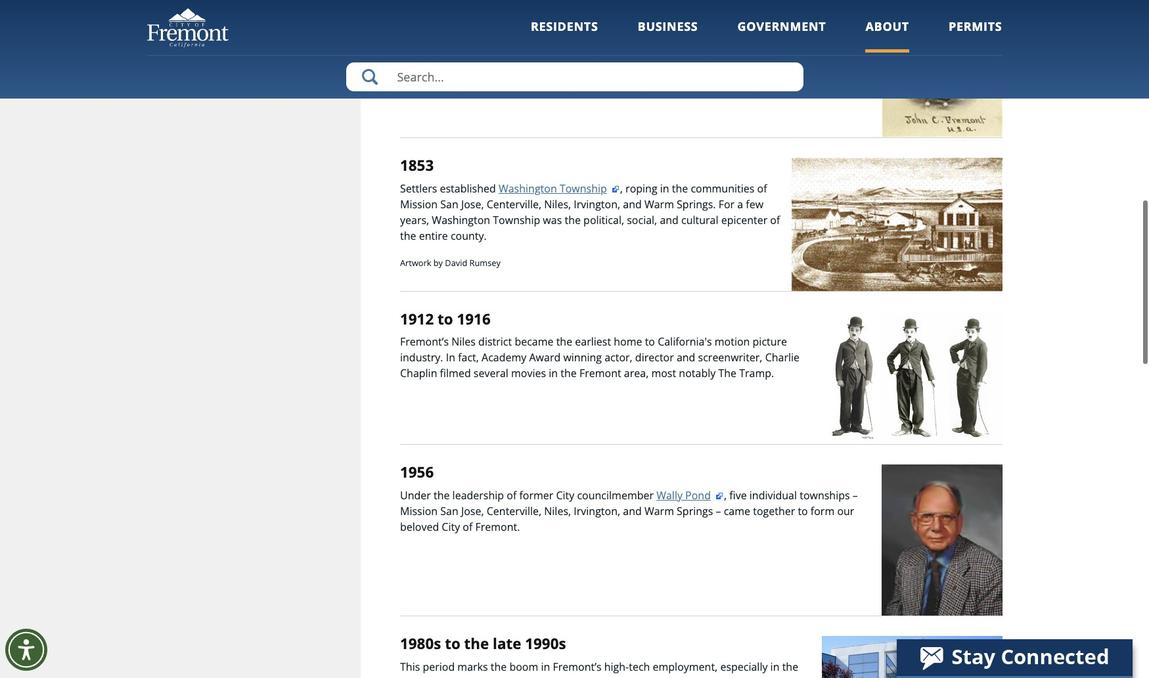 Task type: describe. For each thing, give the bounding box(es) containing it.
motion
[[715, 335, 750, 349]]

the down years,
[[400, 229, 416, 243]]

in right the especially
[[771, 660, 780, 674]]

came
[[724, 504, 751, 519]]

"the
[[538, 0, 560, 11]]

charlie
[[766, 350, 800, 365]]

david
[[445, 257, 467, 269]]

california's
[[658, 335, 712, 349]]

1956
[[400, 462, 434, 483]]

mission inside referred to by historians as "the great pathfinder," john c. frémont, our city's namesake, mapped a trail through mission pass, providing american settlers access to the southeastern san francisco bay area.
[[516, 12, 554, 27]]

fremont's inside this period marks the boom in fremont's high-tech employment, especially in the warm springs district, linking us to the famous silicon valley brand name. fremon
[[553, 660, 602, 674]]

area.
[[470, 28, 495, 42]]

artwork
[[400, 257, 432, 269]]

area,
[[624, 366, 649, 381]]

tech
[[629, 660, 650, 674]]

0 vertical spatial city
[[556, 488, 575, 503]]

, five individual townships – mission san jose, centerville, niles, irvington, and warm springs – came together to form our beloved city of fremont.
[[400, 488, 858, 534]]

county.
[[451, 229, 487, 243]]

leadership
[[453, 488, 504, 503]]

together
[[753, 504, 795, 519]]

through
[[474, 12, 514, 27]]

the
[[719, 366, 737, 381]]

bay
[[449, 28, 467, 42]]

residents link
[[531, 18, 599, 52]]

business
[[638, 18, 698, 34]]

and down the roping
[[623, 197, 642, 212]]

mapped
[[400, 12, 441, 27]]

residents
[[531, 18, 599, 34]]

us
[[547, 676, 558, 678]]

warm inside , five individual townships – mission san jose, centerville, niles, irvington, and warm springs – came together to form our beloved city of fremont.
[[645, 504, 674, 519]]

form
[[811, 504, 835, 519]]

business link
[[638, 18, 698, 52]]

screenwriter,
[[698, 350, 763, 365]]

providing
[[584, 12, 631, 27]]

john c fremont medium image
[[882, 0, 1003, 138]]

san inside , roping in the communities of mission san jose, centerville, niles, irvington, and warm springs. for a few years, washington township was the political, social, and cultural epicenter of the entire county.
[[441, 197, 459, 212]]

wally
[[657, 488, 683, 503]]

entire
[[419, 229, 448, 243]]

centerville, inside , roping in the communities of mission san jose, centerville, niles, irvington, and warm springs. for a few years, washington township was the political, social, and cultural epicenter of the entire county.
[[487, 197, 542, 212]]

, for five
[[724, 488, 727, 503]]

1 vertical spatial –
[[716, 504, 721, 519]]

francisco
[[400, 28, 446, 42]]

jose, inside , roping in the communities of mission san jose, centerville, niles, irvington, and warm springs. for a few years, washington township was the political, social, and cultural epicenter of the entire county.
[[461, 197, 484, 212]]

frémont,
[[690, 0, 735, 11]]

, for roping
[[620, 181, 623, 196]]

permits link
[[949, 18, 1003, 52]]

artwork by david rumsey
[[400, 257, 501, 269]]

mission inside , roping in the communities of mission san jose, centerville, niles, irvington, and warm springs. for a few years, washington township was the political, social, and cultural epicenter of the entire county.
[[400, 197, 438, 212]]

1980s
[[400, 634, 441, 654]]

niles, inside , roping in the communities of mission san jose, centerville, niles, irvington, and warm springs. for a few years, washington township was the political, social, and cultural epicenter of the entire county.
[[544, 197, 571, 212]]

in
[[446, 350, 456, 365]]

springs inside this period marks the boom in fremont's high-tech employment, especially in the warm springs district, linking us to the famous silicon valley brand name. fremon
[[433, 676, 469, 678]]

warm springs landing image
[[792, 158, 1003, 291]]

1853
[[400, 155, 434, 176]]

irvington, inside , roping in the communities of mission san jose, centerville, niles, irvington, and warm springs. for a few years, washington township was the political, social, and cultural epicenter of the entire county.
[[574, 197, 621, 212]]

communities
[[691, 181, 755, 196]]

district,
[[472, 676, 509, 678]]

actor,
[[605, 350, 633, 365]]

1912
[[400, 309, 434, 329]]

former
[[520, 488, 554, 503]]

our inside , five individual townships – mission san jose, centerville, niles, irvington, and warm springs – came together to form our beloved city of fremont.
[[838, 504, 855, 519]]

earliest
[[575, 335, 611, 349]]

the down winning
[[561, 366, 577, 381]]

as
[[524, 0, 535, 11]]

permits
[[949, 18, 1003, 34]]

in inside , roping in the communities of mission san jose, centerville, niles, irvington, and warm springs. for a few years, washington township was the political, social, and cultural epicenter of the entire county.
[[660, 181, 670, 196]]

apple factory image
[[822, 637, 1003, 678]]

referred to by historians as "the great pathfinder," john c. frémont, our city's namesake, mapped a trail through mission pass, providing american settlers access to the southeastern san francisco bay area.
[[400, 0, 874, 42]]

under
[[400, 488, 431, 503]]

c.
[[678, 0, 687, 11]]

government link
[[738, 18, 827, 52]]

, roping in the communities of mission san jose, centerville, niles, irvington, and warm springs. for a few years, washington township was the political, social, and cultural epicenter of the entire county.
[[400, 181, 780, 243]]

of left former
[[507, 488, 517, 503]]

brand
[[698, 676, 727, 678]]

famous
[[593, 676, 629, 678]]

late
[[493, 634, 522, 654]]

settlers
[[400, 181, 437, 196]]

few
[[746, 197, 764, 212]]

councilmember
[[577, 488, 654, 503]]

of right epicenter
[[771, 213, 780, 227]]

to down city's
[[756, 12, 766, 27]]

beloved
[[400, 520, 439, 534]]

government
[[738, 18, 827, 34]]

centerville, inside , five individual townships – mission san jose, centerville, niles, irvington, and warm springs – came together to form our beloved city of fremont.
[[487, 504, 542, 519]]

silicon
[[632, 676, 664, 678]]

settlers
[[683, 12, 719, 27]]

director
[[636, 350, 674, 365]]

high-
[[605, 660, 629, 674]]

to inside , five individual townships – mission san jose, centerville, niles, irvington, and warm springs – came together to form our beloved city of fremont.
[[798, 504, 808, 519]]

valley
[[666, 676, 695, 678]]

a inside , roping in the communities of mission san jose, centerville, niles, irvington, and warm springs. for a few years, washington township was the political, social, and cultural epicenter of the entire county.
[[738, 197, 744, 212]]

was
[[543, 213, 562, 227]]

period
[[423, 660, 455, 674]]



Task type: locate. For each thing, give the bounding box(es) containing it.
and inside "fremont's niles district became the earliest home to california's motion picture industry. in fact, academy award winning actor, director and screenwriter, charlie chaplin filmed several movies in the fremont area, most notably the tramp."
[[677, 350, 696, 365]]

0 vertical spatial irvington,
[[574, 197, 621, 212]]

, left five
[[724, 488, 727, 503]]

township inside , roping in the communities of mission san jose, centerville, niles, irvington, and warm springs. for a few years, washington township was the political, social, and cultural epicenter of the entire county.
[[493, 213, 540, 227]]

1 irvington, from the top
[[574, 197, 621, 212]]

the down city's
[[769, 12, 785, 27]]

epicenter
[[722, 213, 768, 227]]

san inside , five individual townships – mission san jose, centerville, niles, irvington, and warm springs – came together to form our beloved city of fremont.
[[441, 504, 459, 519]]

1912 to 1916
[[400, 309, 491, 329]]

warm
[[645, 197, 674, 212], [645, 504, 674, 519], [400, 676, 430, 678]]

john
[[653, 0, 675, 11]]

to up trail
[[446, 0, 456, 11]]

, inside , five individual townships – mission san jose, centerville, niles, irvington, and warm springs – came together to form our beloved city of fremont.
[[724, 488, 727, 503]]

fremont's up us
[[553, 660, 602, 674]]

warm up 'social,'
[[645, 197, 674, 212]]

the right the especially
[[783, 660, 799, 674]]

access
[[722, 12, 754, 27]]

0 vertical spatial our
[[738, 0, 755, 11]]

1 centerville, from the top
[[487, 197, 542, 212]]

washington up county.
[[432, 213, 490, 227]]

five
[[730, 488, 747, 503]]

of inside , five individual townships – mission san jose, centerville, niles, irvington, and warm springs – came together to form our beloved city of fremont.
[[463, 520, 473, 534]]

in right the roping
[[660, 181, 670, 196]]

1 vertical spatial fremont's
[[553, 660, 602, 674]]

1 jose, from the top
[[461, 197, 484, 212]]

the inside referred to by historians as "the great pathfinder," john c. frémont, our city's namesake, mapped a trail through mission pass, providing american settlers access to the southeastern san francisco bay area.
[[769, 12, 785, 27]]

1 horizontal spatial our
[[838, 504, 855, 519]]

especially
[[721, 660, 768, 674]]

1 horizontal spatial a
[[738, 197, 744, 212]]

filmed
[[440, 366, 471, 381]]

1 niles, from the top
[[544, 197, 571, 212]]

san down leadership at the bottom of page
[[441, 504, 459, 519]]

township up political,
[[560, 181, 607, 196]]

and right 'social,'
[[660, 213, 679, 227]]

our inside referred to by historians as "the great pathfinder," john c. frémont, our city's namesake, mapped a trail through mission pass, providing american settlers access to the southeastern san francisco bay area.
[[738, 0, 755, 11]]

a
[[444, 12, 450, 27], [738, 197, 744, 212]]

0 vertical spatial by
[[459, 0, 470, 11]]

niles, down under the leadership of former city councilmember wally pond
[[544, 504, 571, 519]]

about link
[[866, 18, 910, 52]]

centerville, up fremont. on the left bottom of the page
[[487, 504, 542, 519]]

name.
[[730, 676, 761, 678]]

for
[[719, 197, 735, 212]]

2 centerville, from the top
[[487, 504, 542, 519]]

san inside referred to by historians as "the great pathfinder," john c. frémont, our city's namesake, mapped a trail through mission pass, providing american settlers access to the southeastern san francisco bay area.
[[856, 12, 874, 27]]

trail
[[452, 12, 472, 27]]

2 irvington, from the top
[[574, 504, 621, 519]]

a right for
[[738, 197, 744, 212]]

irvington, down "councilmember"
[[574, 504, 621, 519]]

of up few on the top of the page
[[758, 181, 767, 196]]

referred
[[400, 0, 443, 11]]

0 horizontal spatial township
[[493, 213, 540, 227]]

about
[[866, 18, 910, 34]]

in inside "fremont's niles district became the earliest home to california's motion picture industry. in fact, academy award winning actor, director and screenwriter, charlie chaplin filmed several movies in the fremont area, most notably the tramp."
[[549, 366, 558, 381]]

warm down the wally
[[645, 504, 674, 519]]

, left the roping
[[620, 181, 623, 196]]

niles
[[452, 335, 476, 349]]

0 vertical spatial township
[[560, 181, 607, 196]]

this
[[400, 660, 420, 674]]

warm for brand
[[400, 676, 430, 678]]

warm inside , roping in the communities of mission san jose, centerville, niles, irvington, and warm springs. for a few years, washington township was the political, social, and cultural epicenter of the entire county.
[[645, 197, 674, 212]]

settlers established washington township
[[400, 181, 607, 196]]

and down "councilmember"
[[623, 504, 642, 519]]

to right us
[[561, 676, 571, 678]]

1 horizontal spatial fremont's
[[553, 660, 602, 674]]

jose, down established
[[461, 197, 484, 212]]

political,
[[584, 213, 624, 227]]

to inside this period marks the boom in fremont's high-tech employment, especially in the warm springs district, linking us to the famous silicon valley brand name. fremon
[[561, 676, 571, 678]]

washington inside , roping in the communities of mission san jose, centerville, niles, irvington, and warm springs. for a few years, washington township was the political, social, and cultural epicenter of the entire county.
[[432, 213, 490, 227]]

0 vertical spatial jose,
[[461, 197, 484, 212]]

wally pond image
[[882, 465, 1003, 616]]

1 vertical spatial ,
[[724, 488, 727, 503]]

san down established
[[441, 197, 459, 212]]

warm inside this period marks the boom in fremont's high-tech employment, especially in the warm springs district, linking us to the famous silicon valley brand name. fremon
[[400, 676, 430, 678]]

0 vertical spatial fremont's
[[400, 335, 449, 349]]

to left 1916
[[438, 309, 453, 329]]

1 vertical spatial washington
[[432, 213, 490, 227]]

in down award
[[549, 366, 558, 381]]

fremont.
[[476, 520, 520, 534]]

namesake,
[[785, 0, 838, 11]]

the right the under
[[434, 488, 450, 503]]

to up director
[[645, 335, 655, 349]]

1 horizontal spatial –
[[853, 488, 858, 503]]

warm down this at bottom left
[[400, 676, 430, 678]]

1 vertical spatial city
[[442, 520, 460, 534]]

centerville, down settlers established washington township
[[487, 197, 542, 212]]

,
[[620, 181, 623, 196], [724, 488, 727, 503]]

1 vertical spatial our
[[838, 504, 855, 519]]

2 vertical spatial warm
[[400, 676, 430, 678]]

0 horizontal spatial fremont's
[[400, 335, 449, 349]]

0 horizontal spatial springs
[[433, 676, 469, 678]]

the up district,
[[491, 660, 507, 674]]

city's
[[757, 0, 782, 11]]

city right former
[[556, 488, 575, 503]]

the up marks
[[464, 634, 489, 654]]

–
[[853, 488, 858, 503], [716, 504, 721, 519]]

1 vertical spatial centerville,
[[487, 504, 542, 519]]

san right southeastern
[[856, 12, 874, 27]]

the left famous
[[574, 676, 590, 678]]

of left fremont. on the left bottom of the page
[[463, 520, 473, 534]]

to inside "fremont's niles district became the earliest home to california's motion picture industry. in fact, academy award winning actor, director and screenwriter, charlie chaplin filmed several movies in the fremont area, most notably the tramp."
[[645, 335, 655, 349]]

springs down pond
[[677, 504, 713, 519]]

a left trail
[[444, 12, 450, 27]]

jose, inside , five individual townships – mission san jose, centerville, niles, irvington, and warm springs – came together to form our beloved city of fremont.
[[461, 504, 484, 519]]

our
[[738, 0, 755, 11], [838, 504, 855, 519]]

0 horizontal spatial a
[[444, 12, 450, 27]]

0 vertical spatial centerville,
[[487, 197, 542, 212]]

2 jose, from the top
[[461, 504, 484, 519]]

centerville,
[[487, 197, 542, 212], [487, 504, 542, 519]]

fact,
[[458, 350, 479, 365]]

mission down "settlers"
[[400, 197, 438, 212]]

fremont
[[580, 366, 622, 381]]

by
[[459, 0, 470, 11], [434, 257, 443, 269]]

several
[[474, 366, 509, 381]]

, inside , roping in the communities of mission san jose, centerville, niles, irvington, and warm springs. for a few years, washington township was the political, social, and cultural epicenter of the entire county.
[[620, 181, 623, 196]]

the right was
[[565, 213, 581, 227]]

mission up the beloved
[[400, 504, 438, 519]]

1 horizontal spatial city
[[556, 488, 575, 503]]

springs inside , five individual townships – mission san jose, centerville, niles, irvington, and warm springs – came together to form our beloved city of fremont.
[[677, 504, 713, 519]]

mission down as on the left
[[516, 12, 554, 27]]

jose,
[[461, 197, 484, 212], [461, 504, 484, 519]]

the tramp image
[[822, 311, 1003, 445]]

0 horizontal spatial washington
[[432, 213, 490, 227]]

springs
[[677, 504, 713, 519], [433, 676, 469, 678]]

wally pond link
[[657, 488, 724, 503]]

1 horizontal spatial washington
[[499, 181, 557, 196]]

1 horizontal spatial springs
[[677, 504, 713, 519]]

irvington, inside , five individual townships – mission san jose, centerville, niles, irvington, and warm springs – came together to form our beloved city of fremont.
[[574, 504, 621, 519]]

washington up was
[[499, 181, 557, 196]]

rumsey
[[470, 257, 501, 269]]

to left form
[[798, 504, 808, 519]]

1 vertical spatial township
[[493, 213, 540, 227]]

0 vertical spatial –
[[853, 488, 858, 503]]

cultural
[[682, 213, 719, 227]]

our right form
[[838, 504, 855, 519]]

0 vertical spatial mission
[[516, 12, 554, 27]]

in up us
[[541, 660, 550, 674]]

employment,
[[653, 660, 718, 674]]

0 vertical spatial niles,
[[544, 197, 571, 212]]

individual
[[750, 488, 797, 503]]

a inside referred to by historians as "the great pathfinder," john c. frémont, our city's namesake, mapped a trail through mission pass, providing american settlers access to the southeastern san francisco bay area.
[[444, 12, 450, 27]]

1 vertical spatial jose,
[[461, 504, 484, 519]]

stay connected image
[[897, 640, 1132, 676]]

1916
[[457, 309, 491, 329]]

award
[[529, 350, 561, 365]]

springs down period
[[433, 676, 469, 678]]

jose, down leadership at the bottom of page
[[461, 504, 484, 519]]

notably
[[679, 366, 716, 381]]

1 vertical spatial by
[[434, 257, 443, 269]]

this period marks the boom in fremont's high-tech employment, especially in the warm springs district, linking us to the famous silicon valley brand name. fremon
[[400, 660, 813, 678]]

and
[[623, 197, 642, 212], [660, 213, 679, 227], [677, 350, 696, 365], [623, 504, 642, 519]]

2 vertical spatial mission
[[400, 504, 438, 519]]

pathfinder,"
[[593, 0, 651, 11]]

1 vertical spatial a
[[738, 197, 744, 212]]

academy
[[482, 350, 527, 365]]

linking
[[512, 676, 544, 678]]

1 vertical spatial irvington,
[[574, 504, 621, 519]]

irvington, up political,
[[574, 197, 621, 212]]

1 horizontal spatial ,
[[724, 488, 727, 503]]

niles,
[[544, 197, 571, 212], [544, 504, 571, 519]]

established
[[440, 181, 496, 196]]

winning
[[564, 350, 602, 365]]

2 niles, from the top
[[544, 504, 571, 519]]

1 vertical spatial niles,
[[544, 504, 571, 519]]

the up springs.
[[672, 181, 688, 196]]

pass,
[[557, 12, 582, 27]]

1 vertical spatial springs
[[433, 676, 469, 678]]

by up trail
[[459, 0, 470, 11]]

0 horizontal spatial by
[[434, 257, 443, 269]]

the up winning
[[557, 335, 573, 349]]

great
[[562, 0, 590, 11]]

city right the beloved
[[442, 520, 460, 534]]

1 horizontal spatial by
[[459, 0, 470, 11]]

by left david
[[434, 257, 443, 269]]

1 vertical spatial warm
[[645, 504, 674, 519]]

1990s
[[525, 634, 566, 654]]

0 horizontal spatial –
[[716, 504, 721, 519]]

city inside , five individual townships – mission san jose, centerville, niles, irvington, and warm springs – came together to form our beloved city of fremont.
[[442, 520, 460, 534]]

1 vertical spatial san
[[441, 197, 459, 212]]

boom
[[510, 660, 539, 674]]

washington
[[499, 181, 557, 196], [432, 213, 490, 227]]

city
[[556, 488, 575, 503], [442, 520, 460, 534]]

san
[[856, 12, 874, 27], [441, 197, 459, 212], [441, 504, 459, 519]]

under the leadership of former city councilmember wally pond
[[400, 488, 711, 503]]

0 horizontal spatial city
[[442, 520, 460, 534]]

fremont's niles district became the earliest home to california's motion picture industry. in fact, academy award winning actor, director and screenwriter, charlie chaplin filmed several movies in the fremont area, most notably the tramp.
[[400, 335, 800, 381]]

picture
[[753, 335, 788, 349]]

township
[[560, 181, 607, 196], [493, 213, 540, 227]]

roping
[[626, 181, 658, 196]]

industry.
[[400, 350, 443, 365]]

district
[[479, 335, 512, 349]]

0 vertical spatial ,
[[620, 181, 623, 196]]

to up period
[[445, 634, 461, 654]]

– right townships
[[853, 488, 858, 503]]

– left came at the bottom right of the page
[[716, 504, 721, 519]]

and inside , five individual townships – mission san jose, centerville, niles, irvington, and warm springs – came together to form our beloved city of fremont.
[[623, 504, 642, 519]]

fremont's inside "fremont's niles district became the earliest home to california's motion picture industry. in fact, academy award winning actor, director and screenwriter, charlie chaplin filmed several movies in the fremont area, most notably the tramp."
[[400, 335, 449, 349]]

0 vertical spatial san
[[856, 12, 874, 27]]

1 vertical spatial mission
[[400, 197, 438, 212]]

Search text field
[[346, 62, 804, 91]]

0 horizontal spatial ,
[[620, 181, 623, 196]]

american
[[633, 12, 680, 27]]

2 vertical spatial san
[[441, 504, 459, 519]]

township down settlers established washington township
[[493, 213, 540, 227]]

marks
[[458, 660, 488, 674]]

0 vertical spatial warm
[[645, 197, 674, 212]]

0 vertical spatial a
[[444, 12, 450, 27]]

0 vertical spatial washington
[[499, 181, 557, 196]]

1980s to the late 1990s
[[400, 634, 566, 654]]

and down california's
[[677, 350, 696, 365]]

home
[[614, 335, 643, 349]]

by inside referred to by historians as "the great pathfinder," john c. frémont, our city's namesake, mapped a trail through mission pass, providing american settlers access to the southeastern san francisco bay area.
[[459, 0, 470, 11]]

years,
[[400, 213, 429, 227]]

0 horizontal spatial our
[[738, 0, 755, 11]]

1 horizontal spatial township
[[560, 181, 607, 196]]

tramp.
[[740, 366, 774, 381]]

fremont's up industry. at left
[[400, 335, 449, 349]]

mission inside , five individual townships – mission san jose, centerville, niles, irvington, and warm springs – came together to form our beloved city of fremont.
[[400, 504, 438, 519]]

niles, down washington township link
[[544, 197, 571, 212]]

springs.
[[677, 197, 716, 212]]

0 vertical spatial springs
[[677, 504, 713, 519]]

niles, inside , five individual townships – mission san jose, centerville, niles, irvington, and warm springs – came together to form our beloved city of fremont.
[[544, 504, 571, 519]]

warm for political,
[[645, 197, 674, 212]]

mission
[[516, 12, 554, 27], [400, 197, 438, 212], [400, 504, 438, 519]]

our up the access
[[738, 0, 755, 11]]

pond
[[686, 488, 711, 503]]



Task type: vqa. For each thing, say whether or not it's contained in the screenshot.
the top notice
no



